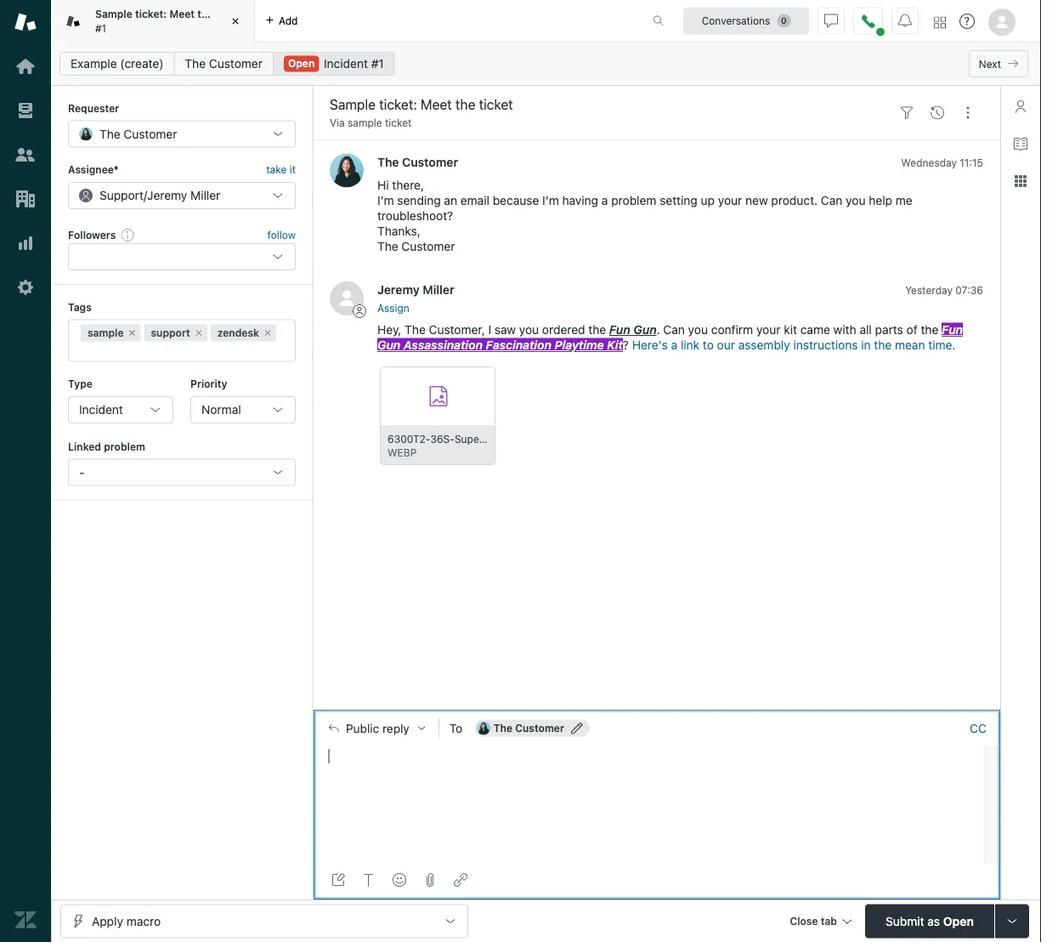 Task type: locate. For each thing, give the bounding box(es) containing it.
ticket right "via"
[[385, 117, 412, 129]]

miller up "customer,"
[[423, 283, 455, 297]]

open
[[288, 57, 315, 69], [944, 914, 974, 928]]

1 horizontal spatial #1
[[371, 57, 384, 71]]

1 horizontal spatial fun
[[942, 323, 964, 337]]

public reply button
[[314, 711, 439, 746]]

sample down tags
[[88, 327, 124, 339]]

your right up on the right of page
[[718, 193, 743, 207]]

assembly
[[739, 338, 791, 352]]

0 horizontal spatial gun
[[378, 338, 401, 352]]

the right of
[[921, 323, 939, 337]]

1 vertical spatial open
[[944, 914, 974, 928]]

filter image
[[901, 106, 914, 120]]

remove image right the support
[[194, 328, 204, 338]]

cc button
[[970, 721, 987, 736]]

events image
[[931, 106, 945, 120]]

kit
[[607, 338, 623, 352]]

#1
[[95, 22, 106, 34], [371, 57, 384, 71]]

the customer inside 'the customer' link
[[185, 57, 263, 71]]

0 vertical spatial incident
[[324, 57, 368, 71]]

the down thanks,
[[378, 239, 399, 253]]

zendesk image
[[14, 909, 37, 931]]

all
[[860, 323, 872, 337]]

avatar image
[[330, 153, 364, 187], [330, 281, 364, 315]]

followers element
[[68, 243, 296, 271]]

customer
[[209, 57, 263, 71], [124, 127, 177, 141], [402, 155, 458, 169], [402, 239, 455, 253], [516, 722, 565, 734]]

customer down close image
[[209, 57, 263, 71]]

help
[[869, 193, 893, 207]]

customer,
[[429, 323, 485, 337]]

0 horizontal spatial incident
[[79, 403, 123, 417]]

the customer up there,
[[378, 155, 458, 169]]

kit
[[784, 323, 798, 337]]

open down add on the top left of the page
[[288, 57, 315, 69]]

customer down thanks,
[[402, 239, 455, 253]]

linked problem
[[68, 440, 145, 452]]

0 horizontal spatial fun
[[610, 323, 631, 337]]

insert emojis image
[[393, 873, 406, 887]]

customer inside secondary element
[[209, 57, 263, 71]]

0 horizontal spatial ticket
[[217, 8, 245, 20]]

2 avatar image from the top
[[330, 281, 364, 315]]

take it button
[[266, 161, 296, 178]]

i
[[489, 323, 492, 337]]

can
[[821, 193, 843, 207], [664, 323, 685, 337]]

1 horizontal spatial gun
[[634, 323, 657, 337]]

confirm
[[712, 323, 754, 337]]

you up link
[[689, 323, 708, 337]]

assign
[[378, 302, 410, 314]]

jeremy miller assign
[[378, 283, 455, 314]]

fun up time.
[[942, 323, 964, 337]]

tab
[[51, 0, 255, 43]]

priority
[[190, 378, 227, 390]]

0 vertical spatial gun
[[634, 323, 657, 337]]

incident inside secondary element
[[324, 57, 368, 71]]

0 horizontal spatial a
[[602, 193, 608, 207]]

0 vertical spatial problem
[[612, 193, 657, 207]]

tab containing sample ticket: meet the ticket
[[51, 0, 255, 43]]

1 horizontal spatial the customer link
[[378, 155, 458, 169]]

1 vertical spatial sample
[[88, 327, 124, 339]]

you
[[846, 193, 866, 207], [519, 323, 539, 337], [689, 323, 708, 337]]

customer up /
[[124, 127, 177, 141]]

1 i'm from the left
[[378, 193, 394, 207]]

displays possible ticket submission types image
[[1006, 915, 1020, 928]]

fun up kit
[[610, 323, 631, 337]]

2 fun from the left
[[942, 323, 964, 337]]

1 vertical spatial incident
[[79, 403, 123, 417]]

close image
[[227, 13, 244, 30]]

1 horizontal spatial open
[[944, 914, 974, 928]]

setting
[[660, 193, 698, 207]]

a
[[602, 193, 608, 207], [671, 338, 678, 352]]

2 i'm from the left
[[543, 193, 559, 207]]

0 vertical spatial jeremy
[[147, 188, 187, 202]]

0 vertical spatial sample
[[348, 117, 382, 129]]

get started image
[[14, 55, 37, 77]]

2 horizontal spatial you
[[846, 193, 866, 207]]

1 vertical spatial jeremy
[[378, 283, 420, 297]]

problem down incident popup button
[[104, 440, 145, 452]]

the down 'requester'
[[99, 127, 120, 141]]

0 vertical spatial avatar image
[[330, 153, 364, 187]]

1 horizontal spatial i'm
[[543, 193, 559, 207]]

example (create) button
[[60, 52, 175, 76]]

0 horizontal spatial open
[[288, 57, 315, 69]]

0 vertical spatial ticket
[[217, 8, 245, 20]]

0 horizontal spatial your
[[718, 193, 743, 207]]

1 horizontal spatial ticket
[[385, 117, 412, 129]]

secondary element
[[51, 47, 1042, 81]]

saw
[[495, 323, 516, 337]]

hi there, i'm sending an email because i'm having a problem setting up your new product. can you help me troubleshoot? thanks, the customer
[[378, 178, 913, 253]]

draft mode image
[[332, 873, 345, 887]]

incident inside popup button
[[79, 403, 123, 417]]

0 horizontal spatial can
[[664, 323, 685, 337]]

a left link
[[671, 338, 678, 352]]

0 horizontal spatial problem
[[104, 440, 145, 452]]

ticket right "meet" at the top left of the page
[[217, 8, 245, 20]]

0 vertical spatial your
[[718, 193, 743, 207]]

incident down tabs tab list
[[324, 57, 368, 71]]

you left help
[[846, 193, 866, 207]]

jeremy inside assignee* 'element'
[[147, 188, 187, 202]]

the inside requester element
[[99, 127, 120, 141]]

jeremy right "support"
[[147, 188, 187, 202]]

me
[[896, 193, 913, 207]]

1 horizontal spatial miller
[[423, 283, 455, 297]]

macro
[[126, 914, 161, 928]]

?
[[623, 338, 629, 352]]

hide composer image
[[650, 703, 664, 717]]

can right .
[[664, 323, 685, 337]]

0 vertical spatial #1
[[95, 22, 106, 34]]

normal button
[[190, 396, 296, 423]]

1 horizontal spatial incident
[[324, 57, 368, 71]]

07:36
[[956, 284, 984, 296]]

take it
[[266, 164, 296, 176]]

ticket
[[217, 8, 245, 20], [385, 117, 412, 129]]

1 horizontal spatial remove image
[[194, 328, 204, 338]]

Yesterday 07:36 text field
[[906, 284, 984, 296]]

i'm left having
[[543, 193, 559, 207]]

reporting image
[[14, 232, 37, 254]]

customer inside hi there, i'm sending an email because i'm having a problem setting up your new product. can you help me troubleshoot? thanks, the customer
[[402, 239, 455, 253]]

assignee*
[[68, 164, 119, 176]]

the down sample ticket: meet the ticket #1
[[185, 57, 206, 71]]

yesterday 07:36
[[906, 284, 984, 296]]

open right as
[[944, 914, 974, 928]]

remove image
[[127, 328, 137, 338], [194, 328, 204, 338]]

0 vertical spatial miller
[[191, 188, 221, 202]]

0 vertical spatial the customer link
[[174, 52, 274, 76]]

close tab button
[[783, 904, 859, 941]]

get help image
[[960, 14, 975, 29]]

admin image
[[14, 276, 37, 298]]

remove image for support
[[194, 328, 204, 338]]

1 vertical spatial miller
[[423, 283, 455, 297]]

incident for incident #1
[[324, 57, 368, 71]]

miller right /
[[191, 188, 221, 202]]

troubleshoot?
[[378, 209, 453, 223]]

#1 down tabs tab list
[[371, 57, 384, 71]]

1 horizontal spatial can
[[821, 193, 843, 207]]

the inside sample ticket: meet the ticket #1
[[198, 8, 214, 20]]

in
[[862, 338, 871, 352]]

requester element
[[68, 120, 296, 147]]

0 horizontal spatial jeremy
[[147, 188, 187, 202]]

0 vertical spatial can
[[821, 193, 843, 207]]

1 vertical spatial the customer link
[[378, 155, 458, 169]]

0 horizontal spatial the customer link
[[174, 52, 274, 76]]

via sample ticket
[[330, 117, 412, 129]]

notifications image
[[899, 14, 912, 28]]

the customer down 'requester'
[[99, 127, 177, 141]]

miller
[[191, 188, 221, 202], [423, 283, 455, 297]]

hi
[[378, 178, 389, 192]]

your up assembly
[[757, 323, 781, 337]]

submit as open
[[886, 914, 974, 928]]

customer left edit user image
[[516, 722, 565, 734]]

1 horizontal spatial jeremy
[[378, 283, 420, 297]]

incident down the type
[[79, 403, 123, 417]]

take
[[266, 164, 287, 176]]

the inside hi there, i'm sending an email because i'm having a problem setting up your new product. can you help me troubleshoot? thanks, the customer
[[378, 239, 399, 253]]

remove image left the support
[[127, 328, 137, 338]]

problem
[[612, 193, 657, 207], [104, 440, 145, 452]]

1 remove image from the left
[[127, 328, 137, 338]]

having
[[563, 193, 599, 207]]

avatar image left assign
[[330, 281, 364, 315]]

example (create)
[[71, 57, 164, 71]]

1 horizontal spatial a
[[671, 338, 678, 352]]

support / jeremy miller
[[99, 188, 221, 202]]

1 horizontal spatial problem
[[612, 193, 657, 207]]

0 horizontal spatial #1
[[95, 22, 106, 34]]

0 vertical spatial open
[[288, 57, 315, 69]]

assignee* element
[[68, 182, 296, 209]]

the customer down close image
[[185, 57, 263, 71]]

i'm
[[378, 193, 394, 207], [543, 193, 559, 207]]

1 horizontal spatial your
[[757, 323, 781, 337]]

gun up here's
[[634, 323, 657, 337]]

sample ticket: meet the ticket #1
[[95, 8, 245, 34]]

0 horizontal spatial remove image
[[127, 328, 137, 338]]

avatar image left hi
[[330, 153, 364, 187]]

i'm down hi
[[378, 193, 394, 207]]

1 vertical spatial #1
[[371, 57, 384, 71]]

ticket:
[[135, 8, 167, 20]]

0 vertical spatial a
[[602, 193, 608, 207]]

#1 down sample
[[95, 22, 106, 34]]

you up "fascination"
[[519, 323, 539, 337]]

format text image
[[362, 873, 376, 887]]

via
[[330, 117, 345, 129]]

public
[[346, 721, 379, 735]]

the customer link up there,
[[378, 155, 458, 169]]

add button
[[255, 0, 308, 42]]

sample
[[348, 117, 382, 129], [88, 327, 124, 339]]

close
[[790, 915, 819, 927]]

the customer
[[185, 57, 263, 71], [99, 127, 177, 141], [378, 155, 458, 169], [494, 722, 565, 734]]

zendesk support image
[[14, 11, 37, 33]]

can right product.
[[821, 193, 843, 207]]

a right having
[[602, 193, 608, 207]]

assassination
[[404, 338, 483, 352]]

the customer link down close image
[[174, 52, 274, 76]]

1 vertical spatial gun
[[378, 338, 401, 352]]

gun down hey,
[[378, 338, 401, 352]]

support
[[99, 188, 144, 202]]

0 horizontal spatial i'm
[[378, 193, 394, 207]]

1 vertical spatial avatar image
[[330, 281, 364, 315]]

0 horizontal spatial miller
[[191, 188, 221, 202]]

thanks,
[[378, 224, 421, 238]]

jeremy up assign button
[[378, 283, 420, 297]]

1 vertical spatial your
[[757, 323, 781, 337]]

fun gun assassination fascination playtime kit
[[378, 323, 964, 352]]

sample right "via"
[[348, 117, 382, 129]]

.
[[657, 323, 660, 337]]

hey,
[[378, 323, 402, 337]]

the right "meet" at the top left of the page
[[198, 8, 214, 20]]

2 remove image from the left
[[194, 328, 204, 338]]

the right customer@example.com image
[[494, 722, 513, 734]]

problem left setting
[[612, 193, 657, 207]]

customers image
[[14, 144, 37, 166]]



Task type: vqa. For each thing, say whether or not it's contained in the screenshot.
Zendesk image
yes



Task type: describe. For each thing, give the bounding box(es) containing it.
fascination
[[486, 338, 552, 352]]

the right hey,
[[405, 323, 426, 337]]

organizations image
[[14, 188, 37, 210]]

as
[[928, 914, 941, 928]]

wednesday
[[902, 156, 957, 168]]

time.
[[929, 338, 956, 352]]

incident for incident
[[79, 403, 123, 417]]

(create)
[[120, 57, 164, 71]]

follow button
[[268, 227, 296, 242]]

tags
[[68, 301, 92, 313]]

fun inside fun gun assassination fascination playtime kit
[[942, 323, 964, 337]]

of
[[907, 323, 918, 337]]

incident #1
[[324, 57, 384, 71]]

meet
[[170, 8, 195, 20]]

apply macro
[[92, 914, 161, 928]]

up
[[701, 193, 715, 207]]

linked
[[68, 440, 101, 452]]

the customer inside the conversationlabel log
[[378, 155, 458, 169]]

button displays agent's chat status as invisible. image
[[825, 14, 838, 28]]

can inside hi there, i'm sending an email because i'm having a problem setting up your new product. can you help me troubleshoot? thanks, the customer
[[821, 193, 843, 207]]

edit user image
[[571, 722, 583, 734]]

jeremy inside jeremy miller assign
[[378, 283, 420, 297]]

open inside secondary element
[[288, 57, 315, 69]]

1 avatar image from the top
[[330, 153, 364, 187]]

new
[[746, 193, 768, 207]]

1 fun from the left
[[610, 323, 631, 337]]

-
[[79, 465, 85, 479]]

the up 'playtime'
[[589, 323, 607, 337]]

followers
[[68, 229, 116, 240]]

tab
[[821, 915, 838, 927]]

your inside hi there, i'm sending an email because i'm having a problem setting up your new product. can you help me troubleshoot? thanks, the customer
[[718, 193, 743, 207]]

#1 inside secondary element
[[371, 57, 384, 71]]

customer context image
[[1015, 99, 1028, 113]]

? here's a link to our assembly instructions in the mean time.
[[623, 338, 956, 352]]

customer inside requester element
[[124, 127, 177, 141]]

playtime
[[555, 338, 604, 352]]

/
[[144, 188, 147, 202]]

zendesk products image
[[935, 17, 946, 28]]

customer up there,
[[402, 155, 458, 169]]

Wednesday 11:15 text field
[[902, 156, 984, 168]]

ticket actions image
[[962, 106, 975, 120]]

parts
[[876, 323, 904, 337]]

came
[[801, 323, 831, 337]]

product.
[[772, 193, 818, 207]]

the customer right customer@example.com image
[[494, 722, 565, 734]]

add
[[279, 15, 298, 27]]

cc
[[970, 721, 987, 735]]

it
[[290, 164, 296, 176]]

close tab
[[790, 915, 838, 927]]

public reply
[[346, 721, 410, 735]]

1 horizontal spatial sample
[[348, 117, 382, 129]]

here's a link to our assembly instructions in the mean time. link
[[632, 338, 956, 352]]

yesterday
[[906, 284, 953, 296]]

linked problem element
[[68, 459, 296, 486]]

link
[[681, 338, 700, 352]]

ordered
[[542, 323, 586, 337]]

next button
[[969, 50, 1029, 77]]

miller inside jeremy miller assign
[[423, 283, 455, 297]]

miller inside assignee* 'element'
[[191, 188, 221, 202]]

the up hi
[[378, 155, 399, 169]]

0 horizontal spatial you
[[519, 323, 539, 337]]

email
[[461, 193, 490, 207]]

1 vertical spatial can
[[664, 323, 685, 337]]

sample
[[95, 8, 132, 20]]

tabs tab list
[[51, 0, 635, 43]]

the inside secondary element
[[185, 57, 206, 71]]

our
[[717, 338, 736, 352]]

info on adding followers image
[[121, 228, 135, 242]]

there,
[[392, 178, 424, 192]]

you inside hi there, i'm sending an email because i'm having a problem setting up your new product. can you help me troubleshoot? thanks, the customer
[[846, 193, 866, 207]]

Subject field
[[327, 94, 889, 115]]

requester
[[68, 102, 119, 114]]

11:15
[[960, 156, 984, 168]]

1 vertical spatial problem
[[104, 440, 145, 452]]

main element
[[0, 0, 51, 942]]

to
[[703, 338, 714, 352]]

mean
[[896, 338, 926, 352]]

jeremy miller link
[[378, 283, 455, 297]]

add attachment image
[[423, 873, 437, 887]]

wednesday 11:15
[[902, 156, 984, 168]]

webp
[[388, 447, 417, 459]]

knowledge image
[[1015, 137, 1028, 151]]

here's
[[632, 338, 668, 352]]

#1 inside sample ticket: meet the ticket #1
[[95, 22, 106, 34]]

1 vertical spatial ticket
[[385, 117, 412, 129]]

example
[[71, 57, 117, 71]]

hey, the customer, i saw you ordered the fun gun . can you confirm your kit came with all parts of the
[[378, 323, 942, 337]]

ticket inside sample ticket: meet the ticket #1
[[217, 8, 245, 20]]

the customer inside requester element
[[99, 127, 177, 141]]

apps image
[[1015, 174, 1028, 188]]

next
[[979, 58, 1002, 70]]

to
[[450, 721, 463, 735]]

reply
[[383, 721, 410, 735]]

remove image for sample
[[127, 328, 137, 338]]

remove image
[[263, 328, 273, 338]]

add link (cmd k) image
[[454, 873, 468, 887]]

sending
[[397, 193, 441, 207]]

conversationlabel log
[[313, 140, 1001, 710]]

1 vertical spatial a
[[671, 338, 678, 352]]

the customer link inside secondary element
[[174, 52, 274, 76]]

views image
[[14, 99, 37, 122]]

submit
[[886, 914, 925, 928]]

Public reply composer text field
[[321, 746, 980, 782]]

follow
[[268, 229, 296, 241]]

problem inside hi there, i'm sending an email because i'm having a problem setting up your new product. can you help me troubleshoot? thanks, the customer
[[612, 193, 657, 207]]

assign button
[[378, 300, 410, 316]]

apply
[[92, 914, 123, 928]]

with
[[834, 323, 857, 337]]

incident button
[[68, 396, 173, 423]]

1 horizontal spatial you
[[689, 323, 708, 337]]

because
[[493, 193, 539, 207]]

support
[[151, 327, 190, 339]]

a inside hi there, i'm sending an email because i'm having a problem setting up your new product. can you help me troubleshoot? thanks, the customer
[[602, 193, 608, 207]]

conversations button
[[684, 7, 810, 34]]

the down parts
[[875, 338, 892, 352]]

0 horizontal spatial sample
[[88, 327, 124, 339]]

customer@example.com image
[[477, 722, 490, 735]]

gun inside fun gun assassination fascination playtime kit
[[378, 338, 401, 352]]



